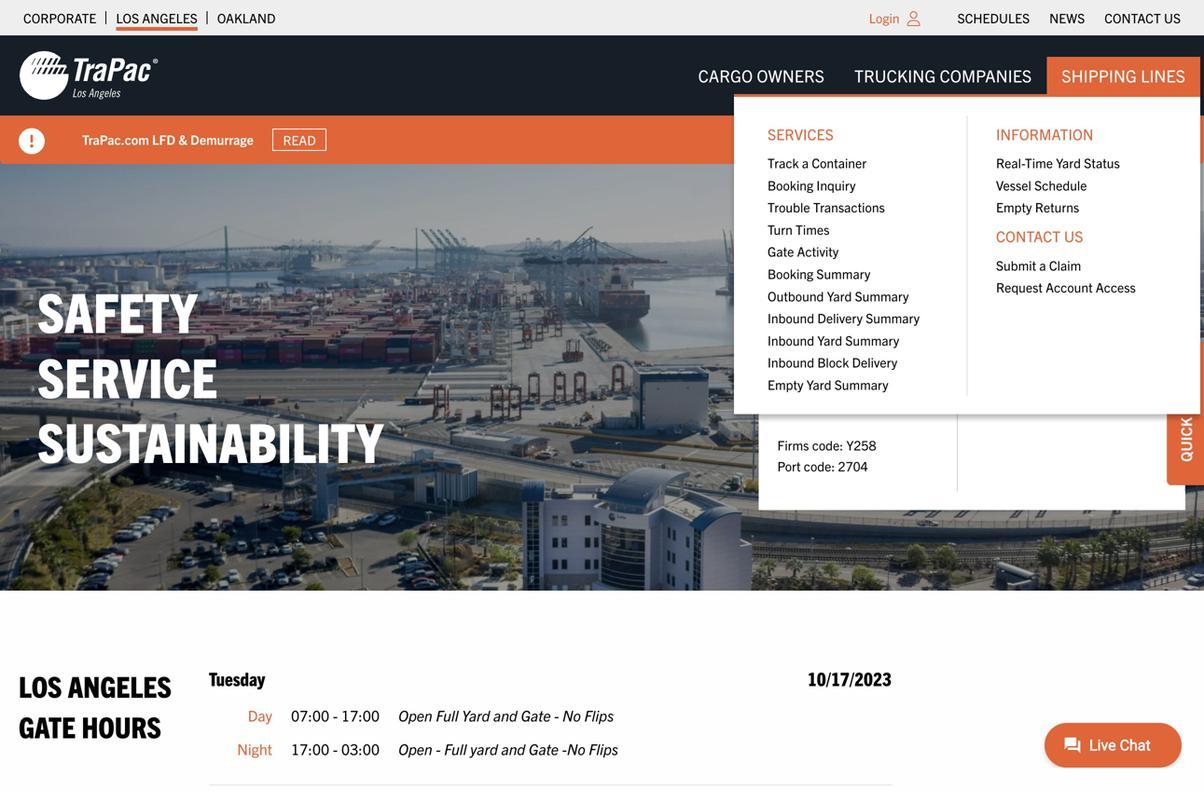 Task type: vqa. For each thing, say whether or not it's contained in the screenshot.
Of
no



Task type: locate. For each thing, give the bounding box(es) containing it.
1 vertical spatial empty
[[768, 376, 804, 393]]

submit
[[996, 257, 1036, 274]]

yard
[[470, 740, 498, 759]]

yard up schedule
[[1056, 154, 1081, 171]]

access
[[1096, 279, 1136, 296]]

17:00
[[341, 707, 380, 725], [291, 740, 329, 759]]

1 horizontal spatial los
[[116, 9, 139, 26]]

1 vertical spatial and
[[501, 740, 525, 759]]

- left 03:00
[[333, 740, 338, 759]]

real-time yard status link
[[981, 152, 1182, 174]]

1 horizontal spatial empty
[[996, 199, 1032, 216]]

us for bottom contact us link
[[1064, 227, 1083, 245]]

gate left hours
[[19, 708, 76, 745]]

1 vertical spatial contact us
[[996, 227, 1083, 245]]

times
[[796, 221, 830, 238]]

- for open - full yard and gate -no flips
[[436, 740, 441, 759]]

information menu item
[[981, 116, 1182, 218]]

real-time yard status vessel schedule empty returns
[[996, 154, 1120, 216]]

contact us link up shipping lines
[[1105, 5, 1181, 31]]

2 vertical spatial los
[[19, 668, 62, 704]]

1 vertical spatial contact
[[996, 227, 1061, 245]]

contact for bottom contact us link
[[996, 227, 1061, 245]]

0 vertical spatial empty
[[996, 199, 1032, 216]]

service
[[37, 341, 218, 409]]

oakland link
[[217, 5, 276, 31]]

gate down turn
[[768, 243, 794, 260]]

gate
[[768, 243, 794, 260], [521, 707, 551, 725], [19, 708, 76, 745], [529, 740, 559, 759]]

a
[[802, 154, 809, 171], [1039, 257, 1046, 274]]

flips
[[584, 707, 614, 725], [589, 740, 619, 759]]

y258
[[846, 437, 876, 454]]

2 horizontal spatial los
[[777, 261, 805, 280]]

menu for information
[[981, 152, 1182, 218]]

full
[[436, 707, 458, 725], [444, 740, 467, 759]]

1 vertical spatial code:
[[804, 458, 835, 475]]

schedules link
[[958, 5, 1030, 31]]

us inside menu item
[[1064, 227, 1083, 245]]

2 vertical spatial angeles
[[68, 668, 172, 704]]

code: up the '2704'
[[812, 437, 843, 454]]

menu containing track a container
[[753, 152, 953, 396]]

menu bar
[[948, 5, 1191, 31], [683, 57, 1200, 414]]

angeles up hours
[[68, 668, 172, 704]]

inbound up berths
[[768, 354, 814, 371]]

1 vertical spatial us
[[1064, 227, 1083, 245]]

night
[[237, 740, 272, 759]]

menu
[[734, 94, 1200, 414], [753, 152, 953, 396], [981, 152, 1182, 218], [981, 254, 1182, 298]]

1 horizontal spatial us
[[1164, 9, 1181, 26]]

us
[[1164, 9, 1181, 26], [1064, 227, 1083, 245]]

0 vertical spatial us
[[1164, 9, 1181, 26]]

0 horizontal spatial 17:00
[[291, 740, 329, 759]]

los angeles gate hours
[[19, 668, 172, 745]]

0 horizontal spatial us
[[1064, 227, 1083, 245]]

angeles inside los angeles gate hours
[[68, 668, 172, 704]]

03:00
[[341, 740, 380, 759]]

cargo
[[698, 65, 753, 86]]

vessel schedule link
[[981, 174, 1182, 196]]

and up open - full yard and gate -no flips on the bottom of page
[[493, 707, 517, 725]]

oakland
[[217, 9, 276, 26]]

- up open - full yard and gate -no flips on the bottom of page
[[554, 707, 559, 725]]

booking up 'trouble'
[[768, 177, 814, 193]]

inbound
[[768, 310, 814, 327], [768, 332, 814, 349], [768, 354, 814, 371]]

transactions
[[813, 199, 885, 216]]

1 vertical spatial open
[[398, 740, 433, 759]]

angeles
[[142, 9, 198, 26], [808, 261, 873, 280], [68, 668, 172, 704]]

banner
[[0, 35, 1204, 414]]

0 horizontal spatial contact us
[[996, 227, 1083, 245]]

0 vertical spatial angeles
[[142, 9, 198, 26]]

los inside los angeles gate hours
[[19, 668, 62, 704]]

menu for services
[[753, 152, 953, 396]]

1 vertical spatial a
[[1039, 257, 1046, 274]]

contact up shipping lines
[[1105, 9, 1161, 26]]

0 vertical spatial menu bar
[[948, 5, 1191, 31]]

17:00 down 07:00 in the left bottom of the page
[[291, 740, 329, 759]]

contact us down returns
[[996, 227, 1083, 245]]

1 inbound from the top
[[768, 310, 814, 327]]

read
[[283, 132, 316, 148]]

open - full yard and gate -no flips
[[398, 740, 619, 759]]

contact us for the topmost contact us link
[[1105, 9, 1181, 26]]

outbound yard summary link
[[753, 285, 953, 307]]

booking inquiry link
[[753, 174, 953, 196]]

light image
[[907, 11, 920, 26]]

us up lines
[[1164, 9, 1181, 26]]

1 vertical spatial menu bar
[[683, 57, 1200, 414]]

safety
[[37, 276, 197, 344]]

1 vertical spatial angeles
[[808, 261, 873, 280]]

menu containing services
[[734, 94, 1200, 414]]

banner containing cargo owners
[[0, 35, 1204, 414]]

1 horizontal spatial contact
[[1105, 9, 1161, 26]]

us up submit a claim link at right top
[[1064, 227, 1083, 245]]

trapac.com
[[82, 131, 149, 148]]

info
[[952, 261, 986, 280]]

read link
[[272, 129, 327, 151]]

0 vertical spatial booking
[[768, 177, 814, 193]]

code: right port
[[804, 458, 835, 475]]

los
[[116, 9, 139, 26], [777, 261, 805, 280], [19, 668, 62, 704]]

open full yard and gate - no flips
[[398, 707, 614, 725]]

open right 07:00 - 17:00 on the bottom
[[398, 707, 433, 725]]

track a container link
[[753, 152, 953, 174]]

summary
[[817, 265, 871, 282], [855, 288, 909, 304], [866, 310, 920, 327], [845, 332, 899, 349], [835, 376, 889, 393]]

angeles left oakland
[[142, 9, 198, 26]]

inbound down outbound
[[768, 310, 814, 327]]

contact inside menu item
[[996, 227, 1061, 245]]

information
[[996, 124, 1094, 143]]

no up open - full yard and gate -no flips on the bottom of page
[[562, 707, 581, 725]]

contact us link
[[1105, 5, 1181, 31], [981, 218, 1182, 254]]

los for los angeles
[[116, 9, 139, 26]]

0 vertical spatial open
[[398, 707, 433, 725]]

full left yard
[[444, 740, 467, 759]]

container
[[812, 154, 867, 171]]

menu bar containing cargo owners
[[683, 57, 1200, 414]]

empty yard summary link
[[753, 374, 953, 396]]

safety service sustainability
[[37, 276, 383, 474]]

delivery up inbound yard summary link
[[817, 310, 863, 327]]

empty
[[996, 199, 1032, 216], [768, 376, 804, 393]]

trucking companies link
[[840, 57, 1047, 94]]

0 vertical spatial contact
[[1105, 9, 1161, 26]]

request account access link
[[981, 276, 1182, 298]]

empty inside real-time yard status vessel schedule empty returns
[[996, 199, 1032, 216]]

1 booking from the top
[[768, 177, 814, 193]]

trucking companies
[[854, 65, 1032, 86]]

- left yard
[[436, 740, 441, 759]]

2 booking from the top
[[768, 265, 814, 282]]

1 vertical spatial booking
[[768, 265, 814, 282]]

1 horizontal spatial contact us
[[1105, 9, 1181, 26]]

0 horizontal spatial contact
[[996, 227, 1061, 245]]

no down open full yard and gate - no flips
[[567, 740, 585, 759]]

contact us for bottom contact us link
[[996, 227, 1083, 245]]

open
[[398, 707, 433, 725], [398, 740, 433, 759]]

0 vertical spatial 17:00
[[341, 707, 380, 725]]

0 vertical spatial full
[[436, 707, 458, 725]]

empty down 630
[[768, 376, 804, 393]]

shipping lines
[[1062, 65, 1186, 86]]

0 horizontal spatial a
[[802, 154, 809, 171]]

2 vertical spatial inbound
[[768, 354, 814, 371]]

- right 07:00 in the left bottom of the page
[[333, 707, 338, 725]]

2 inbound from the top
[[768, 332, 814, 349]]

0 vertical spatial a
[[802, 154, 809, 171]]

menu for contact us
[[981, 254, 1182, 298]]

trouble
[[768, 199, 810, 216]]

contact us link up 'claim'
[[981, 218, 1182, 254]]

inquiry
[[817, 177, 856, 193]]

a right track
[[802, 154, 809, 171]]

07:00 - 17:00
[[291, 707, 380, 725]]

angeles for los angeles gate hours
[[68, 668, 172, 704]]

schedule
[[1035, 177, 1087, 193]]

- for 17:00 - 03:00
[[333, 740, 338, 759]]

menu containing submit a claim
[[981, 254, 1182, 298]]

booking up outbound
[[768, 265, 814, 282]]

inbound up 630
[[768, 332, 814, 349]]

0 vertical spatial los
[[116, 9, 139, 26]]

menu containing real-time yard status
[[981, 152, 1182, 218]]

1 vertical spatial inbound
[[768, 332, 814, 349]]

a inside submit a claim request account access
[[1039, 257, 1046, 274]]

harry
[[833, 354, 864, 370]]

and right yard
[[501, 740, 525, 759]]

gate inside track a container booking inquiry trouble transactions turn times gate activity booking summary outbound yard summary inbound delivery summary inbound yard summary inbound block delivery empty yard summary
[[768, 243, 794, 260]]

a left 'claim'
[[1039, 257, 1046, 274]]

sustainability
[[37, 406, 383, 474]]

quick
[[1176, 418, 1195, 462]]

empty down vessel
[[996, 199, 1032, 216]]

630
[[777, 354, 800, 370]]

cargo owners
[[698, 65, 825, 86]]

contact
[[1105, 9, 1161, 26], [996, 227, 1061, 245]]

demurrage
[[190, 131, 254, 148]]

contact up "submit"
[[996, 227, 1061, 245]]

angeles for los angeles
[[142, 9, 198, 26]]

2 open from the top
[[398, 740, 433, 759]]

yard up yard
[[462, 707, 490, 725]]

- for 07:00 - 17:00
[[333, 707, 338, 725]]

a inside track a container booking inquiry trouble transactions turn times gate activity booking summary outbound yard summary inbound delivery summary inbound yard summary inbound block delivery empty yard summary
[[802, 154, 809, 171]]

firms code:  y258 port code:  2704
[[777, 437, 876, 475]]

0 vertical spatial inbound
[[768, 310, 814, 327]]

trouble transactions link
[[753, 196, 953, 218]]

claim
[[1049, 257, 1081, 274]]

yard up wilmington,
[[807, 376, 832, 393]]

contact us inside menu item
[[996, 227, 1083, 245]]

information link
[[981, 116, 1182, 152]]

17:00 up 03:00
[[341, 707, 380, 725]]

0 vertical spatial contact us
[[1105, 9, 1181, 26]]

full up open - full yard and gate -no flips on the bottom of page
[[436, 707, 458, 725]]

address
[[777, 323, 842, 341]]

open right 03:00
[[398, 740, 433, 759]]

1 vertical spatial full
[[444, 740, 467, 759]]

0 vertical spatial and
[[493, 707, 517, 725]]

0 horizontal spatial los
[[19, 668, 62, 704]]

contact us up shipping lines
[[1105, 9, 1181, 26]]

0 horizontal spatial empty
[[768, 376, 804, 393]]

1 vertical spatial contact us link
[[981, 218, 1182, 254]]

delivery up the "147"
[[852, 354, 898, 371]]

0 vertical spatial flips
[[584, 707, 614, 725]]

gate up open - full yard and gate -no flips on the bottom of page
[[521, 707, 551, 725]]

delivery
[[817, 310, 863, 327], [852, 354, 898, 371]]

angeles up outbound yard summary link
[[808, 261, 873, 280]]

1 vertical spatial los
[[777, 261, 805, 280]]

1 horizontal spatial a
[[1039, 257, 1046, 274]]

1 open from the top
[[398, 707, 433, 725]]



Task type: describe. For each thing, give the bounding box(es) containing it.
yard inside real-time yard status vessel schedule empty returns
[[1056, 154, 1081, 171]]

services link
[[753, 116, 953, 152]]

empty returns link
[[981, 196, 1182, 218]]

yard up block
[[817, 332, 842, 349]]

0 vertical spatial contact us link
[[1105, 5, 1181, 31]]

shipping lines menu item
[[734, 57, 1200, 414]]

blvd
[[913, 354, 938, 370]]

real-
[[996, 154, 1025, 171]]

ca
[[848, 395, 864, 412]]

check
[[1176, 366, 1195, 414]]

activity
[[797, 243, 839, 260]]

quick check link
[[1167, 342, 1204, 486]]

login link
[[869, 9, 900, 26]]

returns
[[1035, 199, 1079, 216]]

track a container booking inquiry trouble transactions turn times gate activity booking summary outbound yard summary inbound delivery summary inbound yard summary inbound block delivery empty yard summary
[[768, 154, 920, 393]]

contact for the topmost contact us link
[[1105, 9, 1161, 26]]

1 vertical spatial flips
[[589, 740, 619, 759]]

port
[[777, 458, 801, 475]]

a for track
[[802, 154, 809, 171]]

07:00
[[291, 707, 329, 725]]

menu bar containing schedules
[[948, 5, 1191, 31]]

open for open - full yard and gate -no flips
[[398, 740, 433, 759]]

turn
[[768, 221, 793, 238]]

- down open full yard and gate - no flips
[[562, 740, 567, 759]]

empty inside track a container booking inquiry trouble transactions turn times gate activity booking summary outbound yard summary inbound delivery summary inbound yard summary inbound block delivery empty yard summary
[[768, 376, 804, 393]]

90744
[[867, 395, 904, 412]]

los angeles
[[116, 9, 198, 26]]

cargo owners link
[[683, 57, 840, 94]]

booking summary link
[[753, 263, 953, 285]]

los for los angeles terminal info
[[777, 261, 805, 280]]

submit a claim request account access
[[996, 257, 1136, 296]]

schedules
[[958, 9, 1030, 26]]

berths
[[777, 374, 815, 391]]

gate down open full yard and gate - no flips
[[529, 740, 559, 759]]

request
[[996, 279, 1043, 296]]

outbound
[[768, 288, 824, 304]]

services menu item
[[753, 116, 953, 396]]

shipping lines link
[[1047, 57, 1200, 94]]

terminal
[[876, 261, 949, 280]]

136-
[[818, 374, 845, 391]]

lfd
[[152, 131, 175, 148]]

17:00 - 03:00
[[291, 740, 380, 759]]

block
[[817, 354, 849, 371]]

1 vertical spatial 17:00
[[291, 740, 329, 759]]

tuesday
[[209, 668, 265, 691]]

los for los angeles gate hours
[[19, 668, 62, 704]]

login
[[869, 9, 900, 26]]

quick check
[[1176, 366, 1195, 462]]

2704
[[838, 458, 868, 475]]

news
[[1050, 9, 1085, 26]]

news link
[[1050, 5, 1085, 31]]

angeles for los angeles terminal info
[[808, 261, 873, 280]]

inbound block delivery link
[[753, 351, 953, 374]]

trapac.com lfd & demurrage
[[82, 131, 254, 148]]

contact us menu item
[[981, 218, 1182, 298]]

inbound yard summary link
[[753, 329, 953, 351]]

0 vertical spatial code:
[[812, 437, 843, 454]]

account
[[1046, 279, 1093, 296]]

services
[[768, 124, 834, 143]]

630 west harry bridges blvd berths 136-147 wilmington, ca 90744
[[777, 354, 938, 412]]

time
[[1025, 154, 1053, 171]]

open for open full yard and gate - no flips
[[398, 707, 433, 725]]

submit a claim link
[[981, 254, 1182, 276]]

los angeles image
[[19, 49, 159, 102]]

vessel
[[996, 177, 1032, 193]]

gate activity link
[[753, 240, 953, 263]]

trucking
[[854, 65, 936, 86]]

los angeles link
[[116, 5, 198, 31]]

0 vertical spatial no
[[562, 707, 581, 725]]

a for submit
[[1039, 257, 1046, 274]]

147
[[845, 374, 867, 391]]

bridges
[[867, 354, 910, 370]]

gate inside los angeles gate hours
[[19, 708, 76, 745]]

hours
[[82, 708, 161, 745]]

menu for shipping lines
[[734, 94, 1200, 414]]

menu bar inside banner
[[683, 57, 1200, 414]]

1 vertical spatial no
[[567, 740, 585, 759]]

us for the topmost contact us link
[[1164, 9, 1181, 26]]

1 horizontal spatial 17:00
[[341, 707, 380, 725]]

1 vertical spatial delivery
[[852, 354, 898, 371]]

owners
[[757, 65, 825, 86]]

los angeles terminal info
[[777, 261, 986, 280]]

&
[[178, 131, 187, 148]]

firms
[[777, 437, 809, 454]]

companies
[[940, 65, 1032, 86]]

status
[[1084, 154, 1120, 171]]

turn times link
[[753, 218, 953, 240]]

yard up inbound delivery summary link in the top right of the page
[[827, 288, 852, 304]]

3 inbound from the top
[[768, 354, 814, 371]]

corporate link
[[23, 5, 96, 31]]

10/17/2023
[[808, 668, 892, 691]]

0 vertical spatial delivery
[[817, 310, 863, 327]]

solid image
[[19, 128, 45, 154]]

west
[[803, 354, 830, 370]]

track
[[768, 154, 799, 171]]



